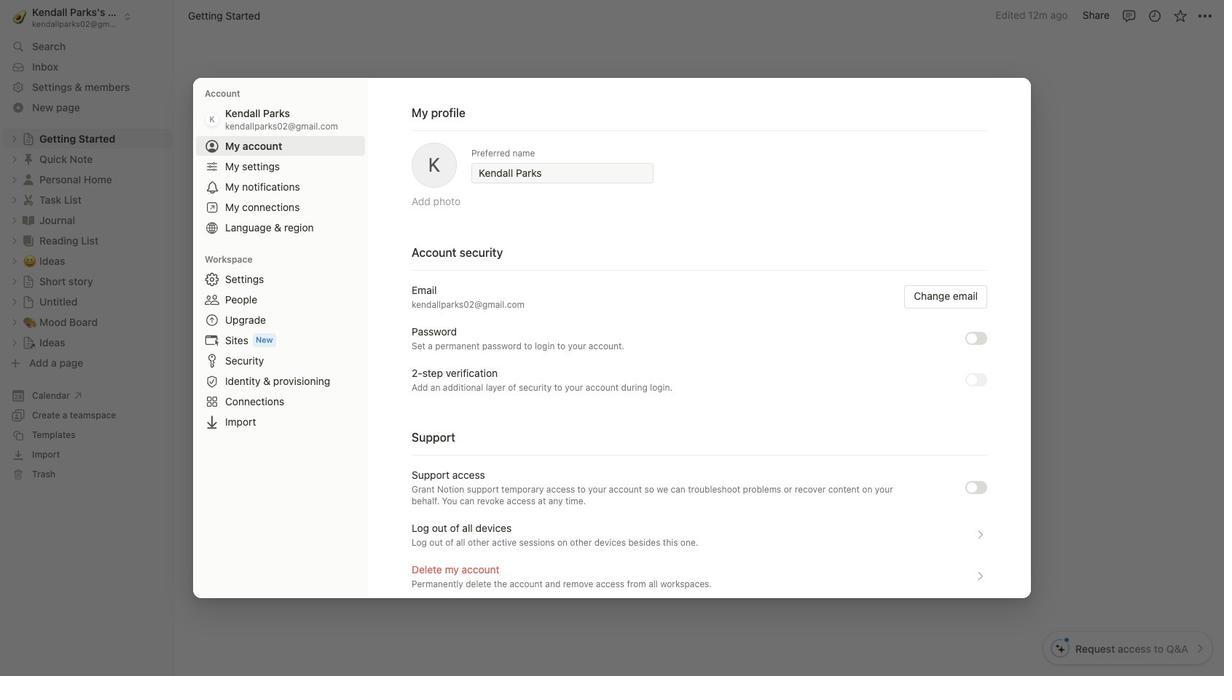 Task type: vqa. For each thing, say whether or not it's contained in the screenshot.
👉 icon
yes



Task type: locate. For each thing, give the bounding box(es) containing it.
👋 image
[[443, 160, 458, 179]]

🥑 image
[[13, 8, 26, 26]]

None text field
[[479, 166, 646, 181]]

comments image
[[1122, 8, 1136, 23]]

updates image
[[1147, 8, 1162, 23]]



Task type: describe. For each thing, give the bounding box(es) containing it.
favorite image
[[1173, 8, 1187, 23]]

👉 image
[[443, 458, 458, 477]]



